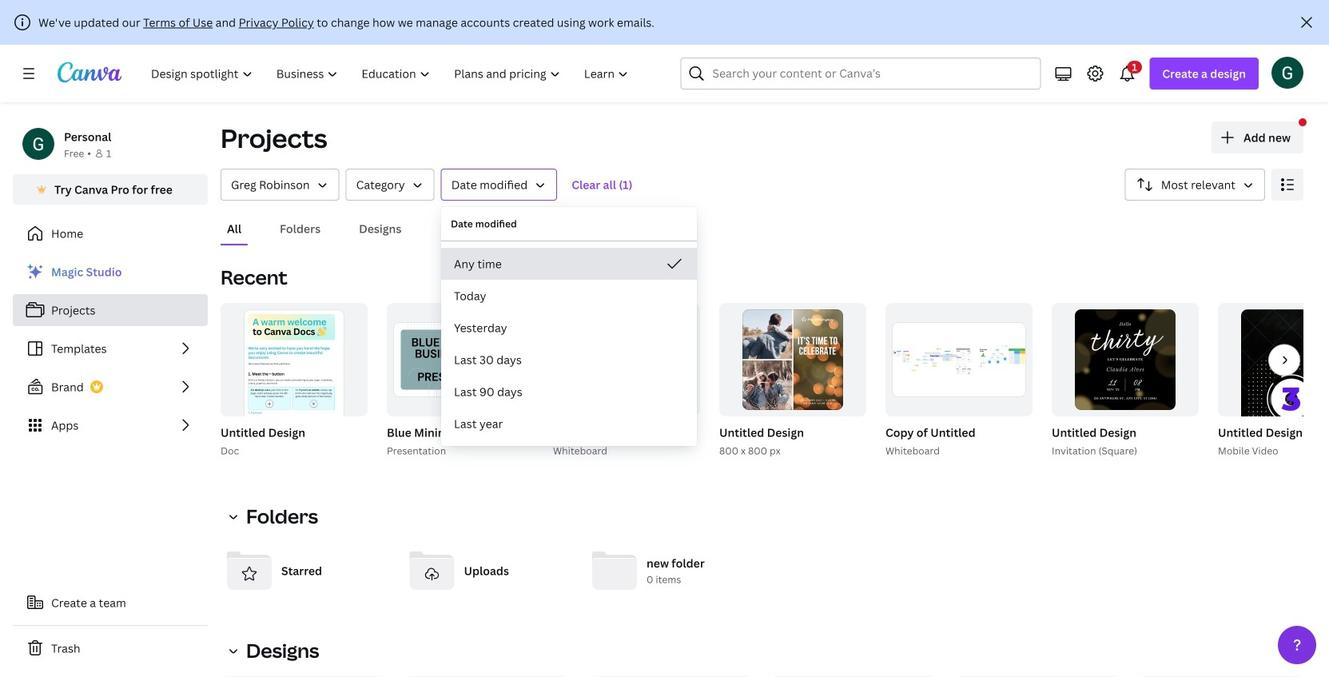 Task type: locate. For each thing, give the bounding box(es) containing it.
Category button
[[346, 169, 435, 201]]

5 group from the left
[[550, 303, 700, 459]]

None search field
[[681, 58, 1041, 90]]

Owner button
[[221, 169, 339, 201]]

13 group from the left
[[1218, 303, 1329, 489]]

option
[[441, 248, 697, 280], [441, 280, 697, 312], [441, 312, 697, 344], [441, 344, 697, 376], [441, 376, 697, 408], [441, 408, 697, 440]]

4 group from the left
[[387, 303, 534, 416]]

list
[[13, 256, 208, 441]]

top level navigation element
[[141, 58, 642, 90]]

1 group from the left
[[217, 303, 368, 459]]

region
[[221, 663, 1304, 677]]

10 group from the left
[[1049, 303, 1199, 459]]

Date modified button
[[441, 169, 557, 201]]

12 group from the left
[[1215, 303, 1329, 489]]

group
[[217, 303, 368, 459], [221, 303, 368, 452], [384, 303, 656, 459], [387, 303, 534, 416], [550, 303, 700, 459], [716, 303, 866, 459], [719, 303, 866, 416], [882, 303, 1033, 459], [886, 303, 1033, 416], [1049, 303, 1199, 459], [1052, 303, 1199, 416], [1215, 303, 1329, 489], [1218, 303, 1329, 489]]

list box
[[441, 248, 697, 440]]

1 option from the top
[[441, 248, 697, 280]]

8 group from the left
[[882, 303, 1033, 459]]

2 group from the left
[[221, 303, 368, 452]]



Task type: vqa. For each thing, say whether or not it's contained in the screenshot.
THE POSTS corresponding to Facebook Posts
no



Task type: describe. For each thing, give the bounding box(es) containing it.
greg robinson image
[[1272, 57, 1304, 89]]

2 option from the top
[[441, 280, 697, 312]]

5 option from the top
[[441, 376, 697, 408]]

Sort by button
[[1125, 169, 1265, 201]]

7 group from the left
[[719, 303, 866, 416]]

Search search field
[[713, 58, 1009, 89]]

11 group from the left
[[1052, 303, 1199, 416]]

3 option from the top
[[441, 312, 697, 344]]

3 group from the left
[[384, 303, 656, 459]]

6 option from the top
[[441, 408, 697, 440]]

9 group from the left
[[886, 303, 1033, 416]]

6 group from the left
[[716, 303, 866, 459]]

4 option from the top
[[441, 344, 697, 376]]



